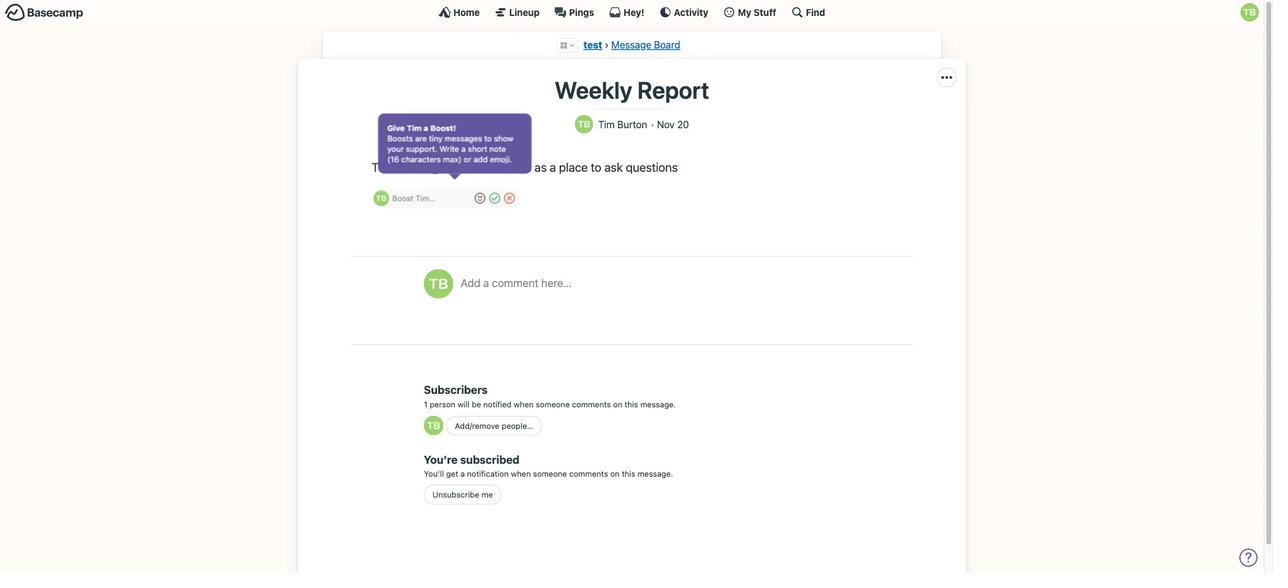 Task type: locate. For each thing, give the bounding box(es) containing it.
someone down people…
[[533, 470, 567, 479]]

unsubscribe
[[433, 491, 480, 500]]

Boost Tim… text field
[[393, 191, 472, 206]]

on
[[613, 400, 623, 409], [611, 470, 620, 479]]

1 horizontal spatial will
[[483, 160, 500, 174]]

Submit submit
[[487, 191, 504, 206]]

here…
[[542, 276, 572, 290]]

report
[[638, 76, 710, 104]]

comments for subscribers
[[572, 400, 611, 409]]

short
[[468, 144, 488, 154]]

0 vertical spatial someone
[[536, 400, 570, 409]]

on inside you're subscribed you'll get a notification when someone comments on this message.
[[611, 470, 620, 479]]

this inside you're subscribed you'll get a notification when someone comments on this message.
[[622, 470, 636, 479]]

0 vertical spatial on
[[613, 400, 623, 409]]

add
[[461, 276, 481, 290]]

to for place
[[591, 160, 602, 174]]

1 vertical spatial to
[[591, 160, 602, 174]]

someone inside subscribers 1 person will be notified when someone comments on this message.
[[536, 400, 570, 409]]

comments inside you're subscribed you'll get a notification when someone comments on this message.
[[570, 470, 608, 479]]

support.
[[406, 144, 438, 154]]

messages
[[445, 134, 482, 143]]

to
[[485, 134, 492, 143], [591, 160, 602, 174]]

lineup link
[[495, 6, 540, 18]]

a up are
[[424, 123, 429, 133]]

serve
[[503, 160, 532, 174]]

pings button
[[555, 6, 594, 18]]

1 vertical spatial someone
[[533, 470, 567, 479]]

someone for you're
[[533, 470, 567, 479]]

tim burton
[[599, 118, 648, 130]]

alert
[[378, 114, 532, 174]]

will down note
[[483, 160, 500, 174]]

home link
[[439, 6, 480, 18]]

0 horizontal spatial tim
[[407, 123, 422, 133]]

nov 20
[[657, 118, 689, 130]]

my stuff
[[738, 7, 777, 18]]

0 horizontal spatial to
[[485, 134, 492, 143]]

add/remove
[[455, 422, 500, 431]]

0 vertical spatial message.
[[641, 400, 676, 409]]

0 vertical spatial comments
[[572, 400, 611, 409]]

a right get
[[461, 470, 465, 479]]

to for messages
[[485, 134, 492, 143]]

when inside subscribers 1 person will be notified when someone comments on this message.
[[514, 400, 534, 409]]

0 vertical spatial to
[[485, 134, 492, 143]]

message.
[[641, 400, 676, 409], [638, 470, 674, 479]]

on for subscribers
[[613, 400, 623, 409]]

tim
[[599, 118, 615, 130], [407, 123, 422, 133]]

add a comment here…
[[461, 276, 572, 290]]

someone right notified
[[536, 400, 570, 409]]

1 vertical spatial message.
[[638, 470, 674, 479]]

when up people…
[[514, 400, 534, 409]]

1 vertical spatial comments
[[570, 470, 608, 479]]

board
[[449, 160, 480, 174]]

activity link
[[660, 6, 709, 18]]

will left be
[[458, 400, 470, 409]]

emoji.
[[490, 155, 512, 164]]

tim left burton
[[599, 118, 615, 130]]

tim burton image
[[575, 115, 594, 134], [374, 191, 389, 206], [424, 269, 454, 299], [424, 416, 444, 436]]

message board link
[[612, 39, 681, 51]]

this for subscribers
[[625, 400, 639, 409]]

tim burton image down 1
[[424, 416, 444, 436]]

weekly
[[555, 76, 633, 104]]

to left ask
[[591, 160, 602, 174]]

hey!
[[624, 7, 645, 18]]

add a comment here… button
[[461, 269, 902, 325]]

0 vertical spatial this
[[625, 400, 639, 409]]

0 vertical spatial when
[[514, 400, 534, 409]]

subscribers
[[424, 384, 488, 397]]

as
[[535, 160, 547, 174]]

give
[[388, 123, 405, 133]]

0 horizontal spatial will
[[458, 400, 470, 409]]

on inside subscribers 1 person will be notified when someone comments on this message.
[[613, 400, 623, 409]]

1 horizontal spatial tim
[[599, 118, 615, 130]]

this
[[625, 400, 639, 409], [622, 470, 636, 479]]

0 vertical spatial will
[[483, 160, 500, 174]]

subscribers 1 person will be notified when someone comments on this message.
[[424, 384, 676, 409]]

when right notification
[[511, 470, 531, 479]]

will
[[483, 160, 500, 174], [458, 400, 470, 409]]

find button
[[792, 6, 826, 18]]

tim up are
[[407, 123, 422, 133]]

a right as
[[550, 160, 556, 174]]

message. inside subscribers 1 person will be notified when someone comments on this message.
[[641, 400, 676, 409]]

someone
[[536, 400, 570, 409], [533, 470, 567, 479]]

be
[[472, 400, 481, 409]]

max)
[[443, 155, 462, 164]]

test link
[[584, 39, 603, 51]]

will inside subscribers 1 person will be notified when someone comments on this message.
[[458, 400, 470, 409]]

place
[[559, 160, 588, 174]]

someone inside you're subscribed you'll get a notification when someone comments on this message.
[[533, 470, 567, 479]]

unsubscribe me button
[[424, 485, 502, 505]]

this inside subscribers 1 person will be notified when someone comments on this message.
[[625, 400, 639, 409]]

add/remove people…
[[455, 422, 534, 431]]

a right add
[[484, 276, 489, 290]]

this message board will serve as a place to ask questions
[[372, 160, 678, 174]]

a
[[424, 123, 429, 133], [462, 144, 466, 154], [550, 160, 556, 174], [484, 276, 489, 290], [461, 470, 465, 479]]

when inside you're subscribed you'll get a notification when someone comments on this message.
[[511, 470, 531, 479]]

1 vertical spatial when
[[511, 470, 531, 479]]

your
[[388, 144, 404, 154]]

1 vertical spatial on
[[611, 470, 620, 479]]

20
[[678, 118, 689, 130]]

add
[[474, 155, 488, 164]]

notification
[[467, 470, 509, 479]]

1 horizontal spatial to
[[591, 160, 602, 174]]

note
[[490, 144, 506, 154]]

1 vertical spatial this
[[622, 470, 636, 479]]

give tim a boost! boosts are tiny messages to show your support. write a short note (16 characters max) or add emoji.
[[388, 123, 514, 164]]

to inside the give tim a boost! boosts are tiny messages to show your support. write a short note (16 characters max) or add emoji.
[[485, 134, 492, 143]]

to up note
[[485, 134, 492, 143]]

message
[[612, 39, 652, 51]]

› message board
[[605, 39, 681, 51]]

when
[[514, 400, 534, 409], [511, 470, 531, 479]]

comments inside subscribers 1 person will be notified when someone comments on this message.
[[572, 400, 611, 409]]

comments
[[572, 400, 611, 409], [570, 470, 608, 479]]

me
[[482, 491, 493, 500]]

1 vertical spatial will
[[458, 400, 470, 409]]

message. inside you're subscribed you'll get a notification when someone comments on this message.
[[638, 470, 674, 479]]



Task type: vqa. For each thing, say whether or not it's contained in the screenshot.
Message
yes



Task type: describe. For each thing, give the bounding box(es) containing it.
activity
[[674, 7, 709, 18]]

when for subscribers
[[514, 400, 534, 409]]

find
[[806, 7, 826, 18]]

›
[[605, 39, 609, 51]]

tim burton image down weekly
[[575, 115, 594, 134]]

questions
[[626, 160, 678, 174]]

add a boost element
[[374, 191, 472, 206]]

are
[[415, 134, 427, 143]]

will for serve
[[483, 160, 500, 174]]

ask
[[605, 160, 623, 174]]

person
[[430, 400, 456, 409]]

weekly report
[[555, 76, 710, 104]]

pings
[[569, 7, 594, 18]]

a inside you're subscribed you'll get a notification when someone comments on this message.
[[461, 470, 465, 479]]

boost!
[[431, 123, 456, 133]]

lineup
[[510, 7, 540, 18]]

hey! button
[[609, 6, 645, 18]]

a down messages
[[462, 144, 466, 154]]

you're subscribed you'll get a notification when someone comments on this message.
[[424, 453, 674, 479]]

home
[[454, 7, 480, 18]]

boosts
[[388, 134, 413, 143]]

message. for you're
[[638, 470, 674, 479]]

nov 20 element
[[657, 118, 689, 130]]

tiny
[[429, 134, 443, 143]]

stuff
[[754, 7, 777, 18]]

this
[[372, 160, 395, 174]]

tim burton image left add
[[424, 269, 454, 299]]

my
[[738, 7, 752, 18]]

burton
[[618, 118, 648, 130]]

tim burton image
[[1241, 3, 1260, 21]]

1
[[424, 400, 428, 409]]

tim burton image down this
[[374, 191, 389, 206]]

notified
[[484, 400, 512, 409]]

my stuff button
[[724, 6, 777, 18]]

main element
[[0, 0, 1265, 24]]

you're
[[424, 453, 458, 467]]

write
[[440, 144, 459, 154]]

subscribed
[[461, 453, 520, 467]]

message
[[397, 160, 446, 174]]

(16 characters
[[388, 155, 441, 164]]

a inside button
[[484, 276, 489, 290]]

comments for you're
[[570, 470, 608, 479]]

or
[[464, 155, 472, 164]]

on for you're
[[611, 470, 620, 479]]

alert containing give tim a boost!
[[378, 114, 532, 174]]

add/remove people… link
[[447, 416, 542, 436]]

get
[[446, 470, 459, 479]]

tim inside the give tim a boost! boosts are tiny messages to show your support. write a short note (16 characters max) or add emoji.
[[407, 123, 422, 133]]

comment
[[492, 276, 539, 290]]

people…
[[502, 422, 534, 431]]

unsubscribe me
[[433, 491, 493, 500]]

board
[[654, 39, 681, 51]]

message. for subscribers
[[641, 400, 676, 409]]

show
[[494, 134, 514, 143]]

switch accounts image
[[5, 3, 84, 22]]

will for be
[[458, 400, 470, 409]]

when for you're
[[511, 470, 531, 479]]

nov
[[657, 118, 675, 130]]

test
[[584, 39, 603, 51]]

you'll
[[424, 470, 444, 479]]

someone for subscribers
[[536, 400, 570, 409]]

this for you're
[[622, 470, 636, 479]]



